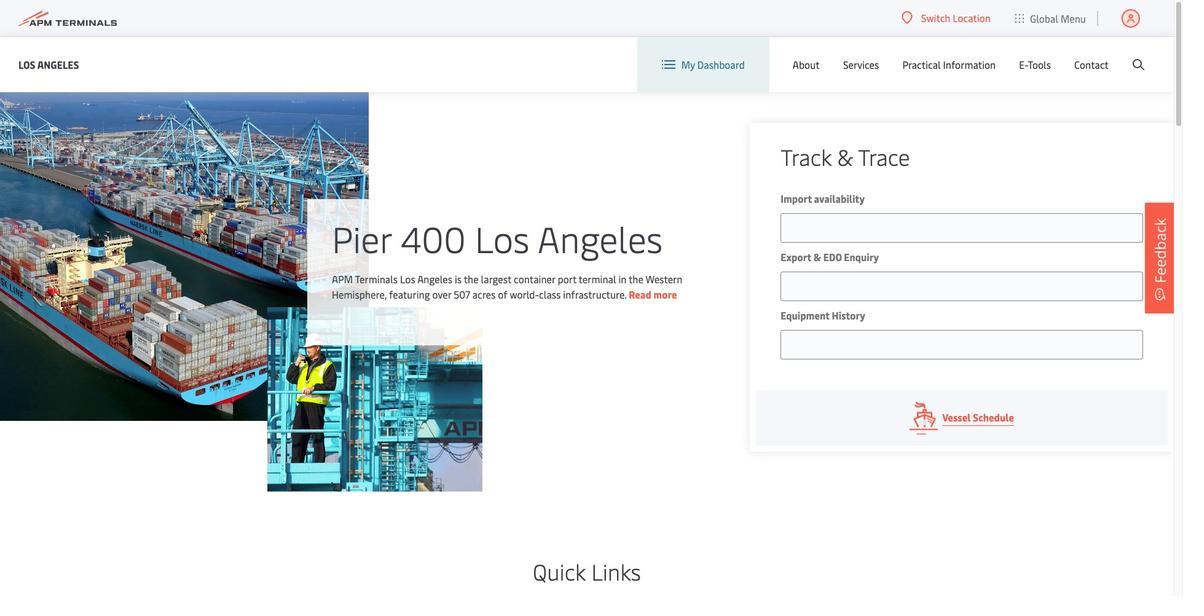 Task type: vqa. For each thing, say whether or not it's contained in the screenshot.
Cross stuffing
no



Task type: describe. For each thing, give the bounding box(es) containing it.
links
[[592, 556, 641, 587]]

switch location
[[922, 11, 991, 25]]

equipment history
[[781, 309, 866, 322]]

los angeles pier 400 image
[[0, 92, 369, 421]]

about button
[[793, 37, 820, 92]]

read
[[629, 287, 652, 301]]

equipment
[[781, 309, 830, 322]]

pier
[[332, 214, 392, 262]]

contact button
[[1075, 37, 1109, 92]]

pier 400 los angeles
[[332, 214, 663, 262]]

angeles for pier 400 los angeles
[[538, 214, 663, 262]]

about
[[793, 58, 820, 71]]

schedule
[[973, 411, 1015, 424]]

apm terminals los angeles is the largest container port terminal in the western hemisphere, featuring over 507 acres of world-class infrastructure.
[[332, 272, 683, 301]]

global menu button
[[1003, 0, 1099, 37]]

feedback
[[1150, 218, 1171, 283]]

edo
[[824, 250, 842, 264]]

trace
[[859, 141, 910, 172]]

hemisphere,
[[332, 287, 387, 301]]

world-
[[510, 287, 539, 301]]

practical information
[[903, 58, 996, 71]]

history
[[832, 309, 866, 322]]

read more
[[629, 287, 677, 301]]

quick links
[[533, 556, 641, 587]]

of
[[498, 287, 508, 301]]

& for edo
[[814, 250, 822, 264]]

global menu
[[1030, 11, 1086, 25]]

practical information button
[[903, 37, 996, 92]]

infrastructure.
[[563, 287, 627, 301]]

terminals
[[355, 272, 398, 286]]

feedback button
[[1145, 203, 1176, 314]]

& for trace
[[838, 141, 854, 172]]

container
[[514, 272, 556, 286]]

los for pier
[[475, 214, 530, 262]]

switch
[[922, 11, 951, 25]]

e-tools button
[[1020, 37, 1051, 92]]

1 the from the left
[[464, 272, 479, 286]]

enquiry
[[844, 250, 879, 264]]

angeles inside los angeles "link"
[[37, 57, 79, 71]]

my dashboard button
[[662, 37, 745, 92]]

acres
[[473, 287, 496, 301]]

read more link
[[629, 287, 677, 301]]

in
[[619, 272, 627, 286]]

vessel schedule
[[943, 411, 1015, 424]]

import availability
[[781, 192, 865, 205]]

track & trace
[[781, 141, 910, 172]]

switch location button
[[902, 11, 991, 25]]



Task type: locate. For each thing, give the bounding box(es) containing it.
la secondary image
[[268, 307, 483, 492]]

2 the from the left
[[629, 272, 644, 286]]

vessel schedule link
[[756, 390, 1168, 446]]

export & edo enquiry
[[781, 250, 879, 264]]

0 horizontal spatial angeles
[[37, 57, 79, 71]]

information
[[944, 58, 996, 71]]

2 vertical spatial angeles
[[418, 272, 453, 286]]

1 horizontal spatial los
[[400, 272, 415, 286]]

los for apm
[[400, 272, 415, 286]]

507
[[454, 287, 470, 301]]

tools
[[1028, 58, 1051, 71]]

e-tools
[[1020, 58, 1051, 71]]

los inside "link"
[[18, 57, 35, 71]]

my
[[682, 58, 695, 71]]

1 horizontal spatial the
[[629, 272, 644, 286]]

import
[[781, 192, 812, 205]]

2 vertical spatial los
[[400, 272, 415, 286]]

los angeles link
[[18, 57, 79, 72]]

the right in
[[629, 272, 644, 286]]

400
[[401, 214, 466, 262]]

1 horizontal spatial &
[[838, 141, 854, 172]]

1 vertical spatial los
[[475, 214, 530, 262]]

& left edo
[[814, 250, 822, 264]]

contact
[[1075, 58, 1109, 71]]

export
[[781, 250, 812, 264]]

the
[[464, 272, 479, 286], [629, 272, 644, 286]]

the right is
[[464, 272, 479, 286]]

e-
[[1020, 58, 1028, 71]]

port
[[558, 272, 577, 286]]

class
[[539, 287, 561, 301]]

global
[[1030, 11, 1059, 25]]

0 vertical spatial &
[[838, 141, 854, 172]]

& left trace
[[838, 141, 854, 172]]

location
[[953, 11, 991, 25]]

my dashboard
[[682, 58, 745, 71]]

los angeles
[[18, 57, 79, 71]]

angeles
[[37, 57, 79, 71], [538, 214, 663, 262], [418, 272, 453, 286]]

los inside apm terminals los angeles is the largest container port terminal in the western hemisphere, featuring over 507 acres of world-class infrastructure.
[[400, 272, 415, 286]]

1 horizontal spatial angeles
[[418, 272, 453, 286]]

largest
[[481, 272, 512, 286]]

0 horizontal spatial &
[[814, 250, 822, 264]]

0 vertical spatial los
[[18, 57, 35, 71]]

0 horizontal spatial the
[[464, 272, 479, 286]]

practical
[[903, 58, 941, 71]]

quick
[[533, 556, 586, 587]]

2 horizontal spatial angeles
[[538, 214, 663, 262]]

1 vertical spatial angeles
[[538, 214, 663, 262]]

more
[[654, 287, 677, 301]]

1 vertical spatial &
[[814, 250, 822, 264]]

los
[[18, 57, 35, 71], [475, 214, 530, 262], [400, 272, 415, 286]]

services button
[[843, 37, 879, 92]]

services
[[843, 58, 879, 71]]

apm
[[332, 272, 353, 286]]

western
[[646, 272, 683, 286]]

angeles inside apm terminals los angeles is the largest container port terminal in the western hemisphere, featuring over 507 acres of world-class infrastructure.
[[418, 272, 453, 286]]

track
[[781, 141, 832, 172]]

terminal
[[579, 272, 616, 286]]

menu
[[1061, 11, 1086, 25]]

availability
[[814, 192, 865, 205]]

featuring
[[389, 287, 430, 301]]

dashboard
[[698, 58, 745, 71]]

is
[[455, 272, 462, 286]]

vessel
[[943, 411, 971, 424]]

angeles for apm terminals los angeles is the largest container port terminal in the western hemisphere, featuring over 507 acres of world-class infrastructure.
[[418, 272, 453, 286]]

&
[[838, 141, 854, 172], [814, 250, 822, 264]]

2 horizontal spatial los
[[475, 214, 530, 262]]

over
[[433, 287, 451, 301]]

0 horizontal spatial los
[[18, 57, 35, 71]]

0 vertical spatial angeles
[[37, 57, 79, 71]]



